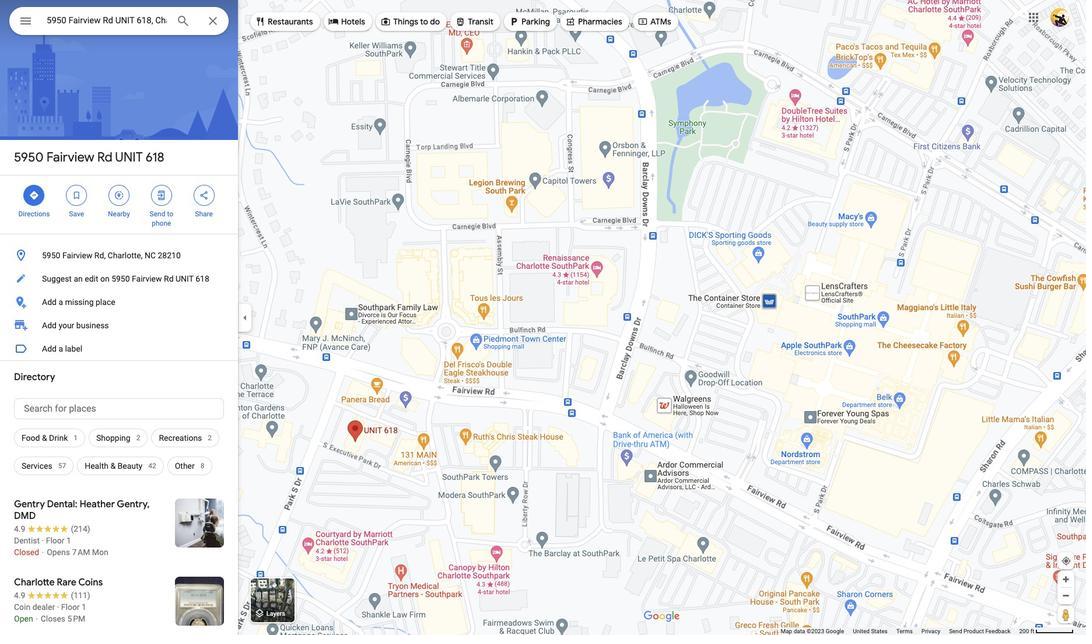 Task type: describe. For each thing, give the bounding box(es) containing it.
your
[[59, 321, 74, 330]]

 button
[[9, 7, 42, 37]]

google
[[826, 628, 844, 635]]

google maps element
[[0, 0, 1086, 635]]

transit
[[468, 16, 493, 27]]

do
[[430, 16, 440, 27]]

& for beauty
[[110, 461, 116, 471]]

bank for bank · 6200 fairview rd open ⋅ closes 5 pm
[[540, 399, 555, 407]]

0 horizontal spatial unit
[[115, 149, 143, 166]]

layers
[[266, 610, 285, 618]]

feedback
[[985, 628, 1010, 635]]

show your location image
[[1061, 556, 1071, 566]]

hotels
[[341, 16, 365, 27]]

privacy button
[[921, 628, 940, 635]]

thru
[[567, 374, 585, 386]]

6200
[[562, 399, 577, 407]]

suggest
[[42, 274, 72, 283]]

2 for recreations
[[208, 434, 212, 442]]


[[328, 15, 339, 28]]

add for add your business
[[42, 321, 57, 330]]

unit inside the suggest an edit on 5950 fairview rd unit 618 button
[[176, 274, 193, 283]]

food
[[22, 433, 40, 443]]

terms
[[896, 628, 913, 635]]

dental:
[[47, 499, 77, 510]]

add for add a missing place
[[42, 297, 57, 307]]

america
[[574, 360, 611, 372]]


[[156, 189, 167, 202]]


[[455, 15, 466, 28]]

· for bank
[[557, 399, 559, 407]]


[[29, 189, 39, 202]]

shopping
[[96, 433, 130, 443]]

⋅ for dealer
[[35, 614, 39, 623]]

atms
[[650, 16, 671, 27]]

5950 fairview rd, charlotte, nc 28210 button
[[0, 244, 238, 267]]

directory
[[14, 372, 55, 383]]


[[380, 15, 391, 28]]

charlotte,
[[108, 251, 143, 260]]

5950 fairview rd unit 618
[[14, 149, 164, 166]]

0 vertical spatial 618
[[146, 149, 164, 166]]

data
[[794, 628, 805, 635]]

5950 fairview rd unit 618 main content
[[0, 0, 238, 635]]

ft
[[1030, 628, 1034, 635]]

services
[[22, 461, 52, 471]]

8
[[201, 462, 204, 470]]

states
[[871, 628, 888, 635]]

privacy
[[921, 628, 940, 635]]

floor inside the dentist · floor 1 closed ⋅ opens 7 am mon
[[46, 536, 64, 545]]

1 for drink
[[74, 434, 78, 442]]

send for send product feedback
[[949, 628, 962, 635]]

collapse side panel image
[[239, 311, 251, 324]]

⋅ for ·
[[558, 408, 561, 416]]

5950 Fairview Rd UNIT 618, Charlotte, NC 28210 field
[[9, 7, 229, 35]]

suggest an edit on 5950 fairview rd unit 618 button
[[0, 267, 238, 290]]

drive-
[[540, 374, 567, 386]]

closed
[[14, 548, 39, 557]]


[[199, 189, 209, 202]]

5 pm for fairview
[[585, 408, 601, 416]]

united states
[[853, 628, 888, 635]]

add a missing place button
[[0, 290, 238, 314]]

open for coin
[[14, 614, 33, 623]]

health
[[85, 461, 108, 471]]

missing
[[65, 297, 94, 307]]

save image
[[680, 365, 691, 375]]

open for bank
[[540, 408, 556, 416]]

rd inside bank · 6200 fairview rd open ⋅ closes 5 pm
[[607, 399, 615, 407]]

an
[[74, 274, 83, 283]]

on
[[100, 274, 109, 283]]

things
[[393, 16, 418, 27]]

footer inside google maps element
[[781, 628, 1019, 635]]

directions
[[18, 210, 50, 218]]

200
[[1019, 628, 1029, 635]]

©2023
[[807, 628, 824, 635]]

nc
[[145, 251, 156, 260]]


[[19, 13, 33, 29]]

fairview left rd,
[[62, 251, 92, 260]]

health & beauty 42
[[85, 461, 156, 471]]

closes for 6200
[[562, 408, 584, 416]]

a for missing
[[59, 297, 63, 307]]

42
[[148, 462, 156, 470]]

suggest an edit on 5950 fairview rd unit 618
[[42, 274, 209, 283]]

1 inside 'coin dealer · floor 1 open ⋅ closes 5 pm'
[[82, 602, 86, 612]]

united states button
[[853, 628, 888, 635]]

4.9 for gentry dental: heather gentry, dmd
[[14, 524, 25, 534]]

business
[[76, 321, 109, 330]]

send product feedback button
[[949, 628, 1010, 635]]

7 am
[[72, 548, 90, 557]]

200 ft
[[1019, 628, 1034, 635]]

 things to do
[[380, 15, 440, 28]]

rare
[[57, 577, 76, 588]]

add a label button
[[0, 337, 238, 360]]

28210
[[158, 251, 181, 260]]

directions image
[[652, 365, 663, 375]]

4.9 for charlotte rare coins
[[14, 591, 25, 600]]

other 8
[[175, 461, 204, 471]]



Task type: locate. For each thing, give the bounding box(es) containing it.
· inside bank · 6200 fairview rd open ⋅ closes 5 pm
[[557, 399, 559, 407]]

1 vertical spatial closes
[[41, 614, 65, 623]]

2 right recreations
[[208, 434, 212, 442]]

2 vertical spatial 1
[[82, 602, 86, 612]]

4.9 inside image
[[14, 524, 25, 534]]

5 pm inside 'coin dealer · floor 1 open ⋅ closes 5 pm'
[[67, 614, 85, 623]]

0 vertical spatial 4.9
[[14, 524, 25, 534]]

bank for bank of america (with drive-thru atm)
[[540, 360, 561, 372]]

1 vertical spatial ·
[[42, 536, 44, 545]]

unit up 
[[115, 149, 143, 166]]

to up phone
[[167, 210, 173, 218]]

fairview
[[46, 149, 94, 166], [62, 251, 92, 260], [132, 274, 162, 283], [579, 399, 605, 407]]

phone
[[152, 219, 171, 227]]

0 horizontal spatial ·
[[42, 536, 44, 545]]

send up phone
[[150, 210, 165, 218]]

2 inside recreations 2
[[208, 434, 212, 442]]

4.9
[[14, 524, 25, 534], [14, 591, 25, 600]]

⋅ inside bank · 6200 fairview rd open ⋅ closes 5 pm
[[558, 408, 561, 416]]

0 vertical spatial unit
[[115, 149, 143, 166]]

add
[[42, 297, 57, 307], [42, 321, 57, 330], [42, 344, 57, 353]]

2 horizontal spatial ⋅
[[558, 408, 561, 416]]

1 vertical spatial to
[[167, 210, 173, 218]]

0 horizontal spatial open
[[14, 614, 33, 623]]

1 horizontal spatial send
[[949, 628, 962, 635]]

add inside "button"
[[42, 297, 57, 307]]

bank inside bank · 6200 fairview rd open ⋅ closes 5 pm
[[540, 399, 555, 407]]

0 vertical spatial ⋅
[[558, 408, 561, 416]]

5950 up 
[[14, 149, 44, 166]]

add a missing place
[[42, 297, 115, 307]]

2 vertical spatial ⋅
[[35, 614, 39, 623]]

None text field
[[14, 398, 224, 419]]

1 horizontal spatial to
[[420, 16, 428, 27]]

 parking
[[509, 15, 550, 28]]

1 vertical spatial 5 pm
[[67, 614, 85, 623]]

bank · 6200 fairview rd open ⋅ closes 5 pm
[[540, 399, 615, 416]]

1 vertical spatial floor
[[61, 602, 80, 612]]

0 vertical spatial 5950
[[14, 149, 44, 166]]

2 horizontal spatial 1
[[82, 602, 86, 612]]

0 vertical spatial a
[[59, 297, 63, 307]]

2 horizontal spatial ·
[[557, 399, 559, 407]]

2 horizontal spatial rd
[[607, 399, 615, 407]]

 hotels
[[328, 15, 365, 28]]

1 vertical spatial 4.9
[[14, 591, 25, 600]]

open
[[540, 408, 556, 416], [14, 614, 33, 623]]

coin
[[14, 602, 30, 612]]

1 vertical spatial add
[[42, 321, 57, 330]]

send inside send to phone
[[150, 210, 165, 218]]

rd up actions for 5950 fairview rd unit 618 region
[[97, 149, 112, 166]]

5 pm down (111)
[[67, 614, 85, 623]]

0 vertical spatial 5 pm
[[585, 408, 601, 416]]

add left your
[[42, 321, 57, 330]]

closes down dealer
[[41, 614, 65, 623]]

nearby
[[108, 210, 130, 218]]

rd down the 28210
[[164, 274, 174, 283]]

0 horizontal spatial 5 pm
[[67, 614, 85, 623]]

unit down the 28210
[[176, 274, 193, 283]]

⋅ inside 'coin dealer · floor 1 open ⋅ closes 5 pm'
[[35, 614, 39, 623]]

bank down 2.9
[[540, 399, 555, 407]]

edit
[[85, 274, 98, 283]]

1 add from the top
[[42, 297, 57, 307]]

add left label
[[42, 344, 57, 353]]

5 pm for floor
[[67, 614, 85, 623]]

services 57
[[22, 461, 66, 471]]

floor down 4.9 stars 214 reviews image
[[46, 536, 64, 545]]

gentry
[[14, 499, 45, 510]]

0 vertical spatial send
[[150, 210, 165, 218]]

2 4.9 from the top
[[14, 591, 25, 600]]

none text field inside 5950 fairview rd unit 618 main content
[[14, 398, 224, 419]]

0 horizontal spatial &
[[42, 433, 47, 443]]

send product feedback
[[949, 628, 1010, 635]]

1 vertical spatial open
[[14, 614, 33, 623]]

4.9 stars 214 reviews image
[[14, 523, 90, 535]]

send for send to phone
[[150, 210, 165, 218]]

0 vertical spatial floor
[[46, 536, 64, 545]]

1 vertical spatial send
[[949, 628, 962, 635]]

1
[[74, 434, 78, 442], [66, 536, 71, 545], [82, 602, 86, 612]]

0 vertical spatial 1
[[74, 434, 78, 442]]

0 horizontal spatial 618
[[146, 149, 164, 166]]

⋅ inside the dentist · floor 1 closed ⋅ opens 7 am mon
[[41, 548, 45, 557]]

bank element
[[540, 399, 555, 407]]

0 horizontal spatial to
[[167, 210, 173, 218]]

1 horizontal spatial 1
[[74, 434, 78, 442]]

1 bank from the top
[[540, 360, 561, 372]]

1 vertical spatial unit
[[176, 274, 193, 283]]

to inside  things to do
[[420, 16, 428, 27]]

⋅ down 2.9 stars 32 reviews image
[[558, 408, 561, 416]]

& right health in the left bottom of the page
[[110, 461, 116, 471]]

2 inside shopping 2
[[136, 434, 140, 442]]

0 horizontal spatial rd
[[97, 149, 112, 166]]

united
[[853, 628, 870, 635]]

 atms
[[637, 15, 671, 28]]

google account: ben nelson  
(ben.nelson1980@gmail.com) image
[[1050, 8, 1069, 27]]

footer
[[781, 628, 1019, 635]]

· for dentist
[[42, 536, 44, 545]]

1 vertical spatial ⋅
[[41, 548, 45, 557]]

57
[[58, 462, 66, 470]]

closes inside bank · 6200 fairview rd open ⋅ closes 5 pm
[[562, 408, 584, 416]]

atm)
[[587, 374, 609, 386]]

2 a from the top
[[59, 344, 63, 353]]

open down bank element
[[540, 408, 556, 416]]

terms button
[[896, 628, 913, 635]]

open inside 'coin dealer · floor 1 open ⋅ closes 5 pm'
[[14, 614, 33, 623]]

gentry dental: heather gentry, dmd
[[14, 499, 150, 522]]

1 horizontal spatial 2
[[208, 434, 212, 442]]

0 horizontal spatial 2
[[136, 434, 140, 442]]

618 inside button
[[196, 274, 209, 283]]

to left do
[[420, 16, 428, 27]]

bank of america (with drive-thru atm)
[[540, 360, 635, 386]]

2 right 'shopping'
[[136, 434, 140, 442]]

add for add a label
[[42, 344, 57, 353]]

4.9 up dentist
[[14, 524, 25, 534]]

coin dealer · floor 1 open ⋅ closes 5 pm
[[14, 602, 86, 623]]

food & drink 1
[[22, 433, 78, 443]]

charlotte
[[14, 577, 55, 588]]

1 inside the dentist · floor 1 closed ⋅ opens 7 am mon
[[66, 536, 71, 545]]

0 vertical spatial &
[[42, 433, 47, 443]]

fairview down (32) on the bottom right of the page
[[579, 399, 605, 407]]

heather
[[80, 499, 115, 510]]

zoom out image
[[1062, 591, 1070, 600]]

200 ft button
[[1019, 628, 1074, 635]]

1 vertical spatial rd
[[164, 274, 174, 283]]

product
[[964, 628, 984, 635]]

2 vertical spatial rd
[[607, 399, 615, 407]]

1 vertical spatial &
[[110, 461, 116, 471]]

None field
[[47, 13, 167, 27]]

actions for 5950 fairview rd unit 618 region
[[0, 176, 238, 234]]

0 vertical spatial add
[[42, 297, 57, 307]]

 pharmacies
[[565, 15, 622, 28]]

0 vertical spatial ·
[[557, 399, 559, 407]]

1 horizontal spatial ·
[[57, 602, 59, 612]]

5 pm down '6200 fairview rd' element
[[585, 408, 601, 416]]

5 pm inside bank · 6200 fairview rd open ⋅ closes 5 pm
[[585, 408, 601, 416]]

 restaurants
[[255, 15, 313, 28]]

other
[[175, 461, 195, 471]]

1 vertical spatial 618
[[196, 274, 209, 283]]

· down 4.9 stars 214 reviews image
[[42, 536, 44, 545]]

fairview down nc
[[132, 274, 162, 283]]

zoom in image
[[1062, 575, 1070, 584]]

1 horizontal spatial 5 pm
[[585, 408, 601, 416]]

3 add from the top
[[42, 344, 57, 353]]

add a label
[[42, 344, 82, 353]]

none field inside 5950 fairview rd unit 618, charlotte, nc 28210 field
[[47, 13, 167, 27]]

add inside button
[[42, 344, 57, 353]]

2.9
[[540, 390, 549, 398]]

· right bank element
[[557, 399, 559, 407]]

· inside the dentist · floor 1 closed ⋅ opens 7 am mon
[[42, 536, 44, 545]]

4.9 up coin
[[14, 591, 25, 600]]

rd inside the suggest an edit on 5950 fairview rd unit 618 button
[[164, 274, 174, 283]]

1 for floor
[[66, 536, 71, 545]]

share
[[195, 210, 213, 218]]

footer containing map data ©2023 google
[[781, 628, 1019, 635]]

map data ©2023 google
[[781, 628, 844, 635]]

1 vertical spatial 1
[[66, 536, 71, 545]]

floor inside 'coin dealer · floor 1 open ⋅ closes 5 pm'
[[61, 602, 80, 612]]

restaurants
[[268, 16, 313, 27]]


[[114, 189, 124, 202]]

0 vertical spatial bank
[[540, 360, 561, 372]]

1 4.9 from the top
[[14, 524, 25, 534]]

charlotte rare coins
[[14, 577, 103, 588]]

dentist
[[14, 536, 40, 545]]


[[637, 15, 648, 28]]

drink
[[49, 433, 68, 443]]

2.9 stars 32 reviews image
[[540, 389, 607, 398]]

a inside "button"
[[59, 297, 63, 307]]

· down "4.9 stars 111 reviews" "image" at the bottom left of the page
[[57, 602, 59, 612]]

1 vertical spatial bank
[[540, 399, 555, 407]]

0 horizontal spatial send
[[150, 210, 165, 218]]

send inside button
[[949, 628, 962, 635]]

closes inside 'coin dealer · floor 1 open ⋅ closes 5 pm'
[[41, 614, 65, 623]]

1 horizontal spatial ⋅
[[41, 548, 45, 557]]

closes
[[562, 408, 584, 416], [41, 614, 65, 623]]

parking
[[521, 16, 550, 27]]

5950 fairview rd, charlotte, nc 28210
[[42, 251, 181, 260]]

1 up the opens
[[66, 536, 71, 545]]

a left label
[[59, 344, 63, 353]]


[[255, 15, 265, 28]]

5950 for 5950 fairview rd, charlotte, nc 28210
[[42, 251, 60, 260]]

& right food
[[42, 433, 47, 443]]

closes for ·
[[41, 614, 65, 623]]

5 pm
[[585, 408, 601, 416], [67, 614, 85, 623]]

add your business
[[42, 321, 109, 330]]

1 horizontal spatial 618
[[196, 274, 209, 283]]

label
[[65, 344, 82, 353]]

to inside send to phone
[[167, 210, 173, 218]]

1 a from the top
[[59, 297, 63, 307]]

open down coin
[[14, 614, 33, 623]]

send to phone
[[150, 210, 173, 227]]

2 for shopping
[[136, 434, 140, 442]]

1 vertical spatial 5950
[[42, 251, 60, 260]]

1 vertical spatial a
[[59, 344, 63, 353]]

rd,
[[94, 251, 106, 260]]


[[565, 15, 576, 28]]

 transit
[[455, 15, 493, 28]]

· inside 'coin dealer · floor 1 open ⋅ closes 5 pm'
[[57, 602, 59, 612]]

rd down (32) on the bottom right of the page
[[607, 399, 615, 407]]

& for drink
[[42, 433, 47, 443]]

dentist · floor 1 closed ⋅ opens 7 am mon
[[14, 536, 108, 557]]

618
[[146, 149, 164, 166], [196, 274, 209, 283]]

0 vertical spatial open
[[540, 408, 556, 416]]

bank up 'drive-'
[[540, 360, 561, 372]]


[[509, 15, 519, 28]]

1 horizontal spatial closes
[[562, 408, 584, 416]]

5950 right on
[[111, 274, 130, 283]]

dealer
[[32, 602, 55, 612]]

rd
[[97, 149, 112, 166], [164, 274, 174, 283], [607, 399, 615, 407]]

show street view coverage image
[[1057, 606, 1074, 623]]

5950 for 5950 fairview rd unit 618
[[14, 149, 44, 166]]

1 right drink
[[74, 434, 78, 442]]

a for label
[[59, 344, 63, 353]]

4.9 inside "image"
[[14, 591, 25, 600]]

map
[[781, 628, 792, 635]]

of
[[563, 360, 572, 372]]

1 down (111)
[[82, 602, 86, 612]]

to
[[420, 16, 428, 27], [167, 210, 173, 218]]

2 2 from the left
[[208, 434, 212, 442]]

0 horizontal spatial ⋅
[[35, 614, 39, 623]]

6200 fairview rd element
[[562, 399, 615, 407]]

⋅ left the opens
[[41, 548, 45, 557]]

1 inside food & drink 1
[[74, 434, 78, 442]]

fairview up 
[[46, 149, 94, 166]]

5950 up suggest
[[42, 251, 60, 260]]

1 horizontal spatial unit
[[176, 274, 193, 283]]

a left missing
[[59, 297, 63, 307]]

floor down (111)
[[61, 602, 80, 612]]

&
[[42, 433, 47, 443], [110, 461, 116, 471]]

2 bank from the top
[[540, 399, 555, 407]]

0 vertical spatial rd
[[97, 149, 112, 166]]

send left product
[[949, 628, 962, 635]]

1 horizontal spatial open
[[540, 408, 556, 416]]

a inside button
[[59, 344, 63, 353]]

0 horizontal spatial closes
[[41, 614, 65, 623]]

0 vertical spatial closes
[[562, 408, 584, 416]]

(32)
[[595, 390, 607, 398]]

add down suggest
[[42, 297, 57, 307]]

2 vertical spatial add
[[42, 344, 57, 353]]


[[71, 189, 82, 202]]

recreations
[[159, 433, 202, 443]]

2 vertical spatial 5950
[[111, 274, 130, 283]]

fairview inside bank · 6200 fairview rd open ⋅ closes 5 pm
[[579, 399, 605, 407]]

4.9 stars 111 reviews image
[[14, 590, 90, 601]]

open inside bank · 6200 fairview rd open ⋅ closes 5 pm
[[540, 408, 556, 416]]

closes down 6200
[[562, 408, 584, 416]]

0 vertical spatial to
[[420, 16, 428, 27]]

1 horizontal spatial rd
[[164, 274, 174, 283]]

⋅ down dealer
[[35, 614, 39, 623]]

(214)
[[71, 524, 90, 534]]

save
[[69, 210, 84, 218]]

0 horizontal spatial 1
[[66, 536, 71, 545]]

bank of america (with drive-thru atm) element
[[540, 359, 643, 387]]

2 add from the top
[[42, 321, 57, 330]]

1 2 from the left
[[136, 434, 140, 442]]

a
[[59, 297, 63, 307], [59, 344, 63, 353]]

beauty
[[118, 461, 142, 471]]

2 vertical spatial ·
[[57, 602, 59, 612]]

 search field
[[9, 7, 229, 37]]

coins
[[78, 577, 103, 588]]

bank inside bank of america (with drive-thru atm)
[[540, 360, 561, 372]]

recreations 2
[[159, 433, 212, 443]]

mon
[[92, 548, 108, 557]]

(111)
[[71, 591, 90, 600]]

1 horizontal spatial &
[[110, 461, 116, 471]]



Task type: vqa. For each thing, say whether or not it's contained in the screenshot.
Google Account: Greg Robinson  
(robinsongreg175@gmail.com) image
no



